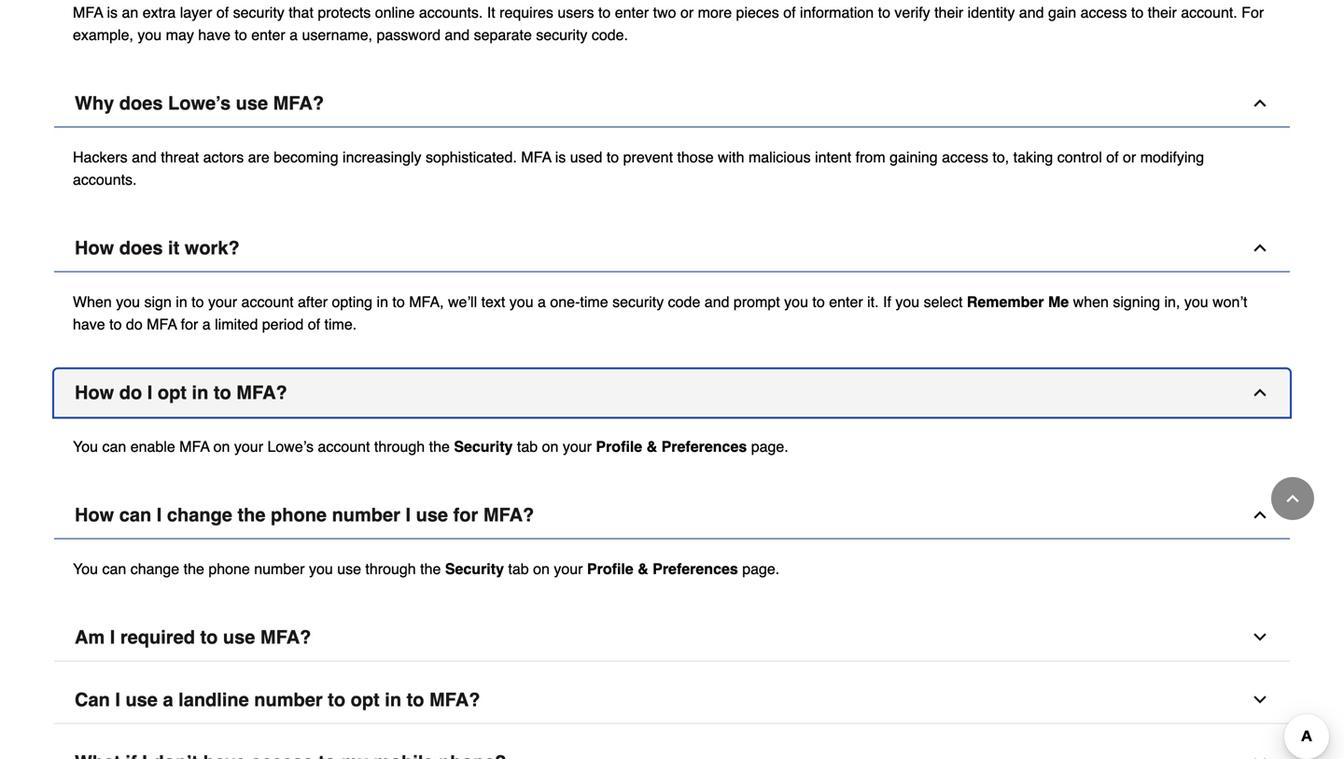 Task type: locate. For each thing, give the bounding box(es) containing it.
hackers
[[73, 149, 128, 166]]

0 vertical spatial does
[[119, 92, 163, 114]]

1 vertical spatial is
[[555, 149, 566, 166]]

1 horizontal spatial is
[[555, 149, 566, 166]]

1 vertical spatial number
[[254, 560, 305, 578]]

profile
[[596, 438, 643, 455], [587, 560, 634, 578]]

number down how can i change the phone number i use for mfa?
[[254, 560, 305, 578]]

& down how do i opt in to mfa? button
[[647, 438, 658, 455]]

for left limited
[[181, 316, 198, 333]]

chevron up image for how can i change the phone number i use for mfa?
[[1252, 506, 1270, 524]]

it.
[[868, 293, 879, 311]]

1 vertical spatial or
[[1124, 149, 1137, 166]]

1 vertical spatial preferences
[[653, 560, 739, 578]]

for for mfa
[[181, 316, 198, 333]]

of right pieces at top right
[[784, 4, 796, 21]]

chevron down image inside am i required to use mfa? button
[[1252, 628, 1270, 647]]

for
[[181, 316, 198, 333], [454, 504, 478, 526]]

gain
[[1049, 4, 1077, 21]]

change
[[167, 504, 233, 526], [130, 560, 179, 578]]

& for how do i opt in to mfa?
[[647, 438, 658, 455]]

it
[[487, 4, 496, 21]]

1 vertical spatial opt
[[351, 689, 380, 711]]

information
[[800, 4, 874, 21]]

accounts.
[[419, 4, 483, 21], [73, 171, 137, 188]]

1 does from the top
[[119, 92, 163, 114]]

does left it
[[119, 237, 163, 259]]

through
[[374, 438, 425, 455], [366, 560, 416, 578]]

profile down how do i opt in to mfa? button
[[596, 438, 643, 455]]

0 vertical spatial can
[[102, 438, 126, 455]]

security down users
[[536, 26, 588, 43]]

a inside mfa is an extra layer of security that protects online accounts. it requires users to enter two or more pieces of information to verify their identity and gain access to their account. for example, you may have to enter a username, password and separate security code.
[[290, 26, 298, 43]]

a down that
[[290, 26, 298, 43]]

1 vertical spatial page.
[[743, 560, 780, 578]]

example,
[[73, 26, 133, 43]]

your
[[208, 293, 237, 311], [234, 438, 263, 455], [563, 438, 592, 455], [554, 560, 583, 578]]

preferences
[[662, 438, 747, 455], [653, 560, 739, 578]]

0 horizontal spatial accounts.
[[73, 171, 137, 188]]

and
[[1020, 4, 1045, 21], [445, 26, 470, 43], [132, 149, 157, 166], [705, 293, 730, 311]]

why does lowe's use mfa?
[[75, 92, 324, 114]]

for up you can change the phone number you use through the security tab on your profile & preferences page.
[[454, 504, 478, 526]]

0 horizontal spatial is
[[107, 4, 118, 21]]

to inside when signing in, you won't have to do mfa for a limited period of time.
[[109, 316, 122, 333]]

use up are
[[236, 92, 268, 114]]

have inside when signing in, you won't have to do mfa for a limited period of time.
[[73, 316, 105, 333]]

you inside when signing in, you won't have to do mfa for a limited period of time.
[[1185, 293, 1209, 311]]

2 vertical spatial chevron down image
[[1252, 753, 1270, 759]]

0 vertical spatial have
[[198, 26, 231, 43]]

chevron up image inside why does lowe's use mfa? button
[[1252, 94, 1270, 113]]

chevron down image
[[1252, 628, 1270, 647], [1252, 691, 1270, 709], [1252, 753, 1270, 759]]

account up how can i change the phone number i use for mfa?
[[318, 438, 370, 455]]

you right in,
[[1185, 293, 1209, 311]]

0 vertical spatial access
[[1081, 4, 1128, 21]]

of down the after
[[308, 316, 320, 333]]

and left threat
[[132, 149, 157, 166]]

tab for how can i change the phone number i use for mfa?
[[508, 560, 529, 578]]

pieces
[[737, 4, 780, 21]]

0 vertical spatial profile
[[596, 438, 643, 455]]

0 vertical spatial is
[[107, 4, 118, 21]]

protects
[[318, 4, 371, 21]]

preferences down how can i change the phone number i use for mfa? button on the bottom of the page
[[653, 560, 739, 578]]

mfa down sign
[[147, 316, 177, 333]]

& for how can i change the phone number i use for mfa?
[[638, 560, 649, 578]]

how do i opt in to mfa? button
[[54, 369, 1291, 417]]

or right two
[[681, 4, 694, 21]]

number for you
[[254, 560, 305, 578]]

0 vertical spatial accounts.
[[419, 4, 483, 21]]

accounts. left it
[[419, 4, 483, 21]]

mfa right enable in the left bottom of the page
[[179, 438, 210, 455]]

do up enable in the left bottom of the page
[[119, 382, 142, 403]]

can
[[75, 689, 110, 711]]

0 horizontal spatial access
[[943, 149, 989, 166]]

2 you from the top
[[73, 560, 98, 578]]

page.
[[752, 438, 789, 455], [743, 560, 780, 578]]

may
[[166, 26, 194, 43]]

0 vertical spatial page.
[[752, 438, 789, 455]]

is
[[107, 4, 118, 21], [555, 149, 566, 166]]

am
[[75, 627, 105, 648]]

their
[[935, 4, 964, 21], [1149, 4, 1178, 21]]

2 how from the top
[[75, 382, 114, 403]]

1 you from the top
[[73, 438, 98, 455]]

security
[[454, 438, 513, 455], [445, 560, 504, 578]]

3 how from the top
[[75, 504, 114, 526]]

2 vertical spatial how
[[75, 504, 114, 526]]

code.
[[592, 26, 629, 43]]

of
[[217, 4, 229, 21], [784, 4, 796, 21], [1107, 149, 1119, 166], [308, 316, 320, 333]]

1 horizontal spatial enter
[[615, 4, 649, 21]]

1 vertical spatial profile
[[587, 560, 634, 578]]

1 chevron down image from the top
[[1252, 628, 1270, 647]]

how for how do i opt in to mfa?
[[75, 382, 114, 403]]

period
[[262, 316, 304, 333]]

enter up 'code.'
[[615, 4, 649, 21]]

1 their from the left
[[935, 4, 964, 21]]

account
[[241, 293, 294, 311], [318, 438, 370, 455]]

opt
[[158, 382, 187, 403], [351, 689, 380, 711]]

account up period
[[241, 293, 294, 311]]

chevron up image for why does lowe's use mfa?
[[1252, 94, 1270, 113]]

you
[[138, 26, 162, 43], [116, 293, 140, 311], [510, 293, 534, 311], [785, 293, 809, 311], [896, 293, 920, 311], [1185, 293, 1209, 311], [309, 560, 333, 578]]

1 vertical spatial security
[[445, 560, 504, 578]]

1 vertical spatial security
[[536, 26, 588, 43]]

lowe's up how can i change the phone number i use for mfa?
[[268, 438, 314, 455]]

is inside mfa is an extra layer of security that protects online accounts. it requires users to enter two or more pieces of information to verify their identity and gain access to their account. for example, you may have to enter a username, password and separate security code.
[[107, 4, 118, 21]]

change up required
[[130, 560, 179, 578]]

chevron up image inside how can i change the phone number i use for mfa? button
[[1252, 506, 1270, 524]]

you left sign
[[116, 293, 140, 311]]

1 vertical spatial chevron up image
[[1252, 383, 1270, 402]]

0 vertical spatial enter
[[615, 4, 649, 21]]

after
[[298, 293, 328, 311]]

preferences for how can i change the phone number i use for mfa?
[[653, 560, 739, 578]]

0 vertical spatial preferences
[[662, 438, 747, 455]]

2 horizontal spatial security
[[613, 293, 664, 311]]

0 vertical spatial lowe's
[[168, 92, 231, 114]]

1 horizontal spatial phone
[[271, 504, 327, 526]]

0 vertical spatial opt
[[158, 382, 187, 403]]

layer
[[180, 4, 212, 21]]

mfa inside hackers and threat actors are becoming increasingly sophisticated. mfa is used to prevent those with malicious intent from gaining access to, taking control of or modifying accounts.
[[521, 149, 552, 166]]

does right why
[[119, 92, 163, 114]]

their right the 'verify'
[[935, 4, 964, 21]]

a left limited
[[202, 316, 211, 333]]

0 vertical spatial security
[[233, 4, 285, 21]]

for
[[1242, 4, 1265, 21]]

1 vertical spatial phone
[[209, 560, 250, 578]]

can down enable in the left bottom of the page
[[119, 504, 152, 526]]

1 horizontal spatial account
[[318, 438, 370, 455]]

0 vertical spatial through
[[374, 438, 425, 455]]

&
[[647, 438, 658, 455], [638, 560, 649, 578]]

security right time
[[613, 293, 664, 311]]

0 vertical spatial account
[[241, 293, 294, 311]]

do
[[126, 316, 143, 333], [119, 382, 142, 403]]

you down extra
[[138, 26, 162, 43]]

required
[[120, 627, 195, 648]]

number
[[332, 504, 401, 526], [254, 560, 305, 578], [254, 689, 323, 711]]

1 vertical spatial &
[[638, 560, 649, 578]]

1 vertical spatial do
[[119, 382, 142, 403]]

lowe's up threat
[[168, 92, 231, 114]]

mfa? inside button
[[261, 627, 311, 648]]

phone
[[271, 504, 327, 526], [209, 560, 250, 578]]

why
[[75, 92, 114, 114]]

use up landline
[[223, 627, 255, 648]]

access right "gain"
[[1081, 4, 1128, 21]]

have
[[198, 26, 231, 43], [73, 316, 105, 333]]

can i use a landline number to opt in to mfa? button
[[54, 677, 1291, 724]]

you can enable mfa on your lowe's account through the security tab on your profile & preferences page.
[[73, 438, 789, 455]]

have down layer
[[198, 26, 231, 43]]

or left modifying
[[1124, 149, 1137, 166]]

have down 'when'
[[73, 316, 105, 333]]

i inside button
[[110, 627, 115, 648]]

use
[[236, 92, 268, 114], [416, 504, 448, 526], [337, 560, 361, 578], [223, 627, 255, 648], [126, 689, 158, 711]]

i up you can change the phone number you use through the security tab on your profile & preferences page.
[[406, 504, 411, 526]]

enter left username, in the left top of the page
[[251, 26, 286, 43]]

2 vertical spatial can
[[102, 560, 126, 578]]

1 vertical spatial access
[[943, 149, 989, 166]]

the inside button
[[238, 504, 266, 526]]

accounts. down hackers
[[73, 171, 137, 188]]

0 vertical spatial chevron up image
[[1252, 239, 1270, 257]]

chevron up image
[[1252, 239, 1270, 257], [1252, 383, 1270, 402]]

number right landline
[[254, 689, 323, 711]]

i
[[147, 382, 153, 403], [157, 504, 162, 526], [406, 504, 411, 526], [110, 627, 115, 648], [115, 689, 120, 711]]

0 horizontal spatial for
[[181, 316, 198, 333]]

profile for how do i opt in to mfa?
[[596, 438, 643, 455]]

can left enable in the left bottom of the page
[[102, 438, 126, 455]]

0 vertical spatial chevron down image
[[1252, 628, 1270, 647]]

enable
[[130, 438, 175, 455]]

when
[[1074, 293, 1110, 311]]

1 how from the top
[[75, 237, 114, 259]]

2 chevron up image from the top
[[1252, 383, 1270, 402]]

1 vertical spatial chevron down image
[[1252, 691, 1270, 709]]

0 vertical spatial for
[[181, 316, 198, 333]]

we'll
[[448, 293, 477, 311]]

0 horizontal spatial enter
[[251, 26, 286, 43]]

or inside hackers and threat actors are becoming increasingly sophisticated. mfa is used to prevent those with malicious intent from gaining access to, taking control of or modifying accounts.
[[1124, 149, 1137, 166]]

to
[[599, 4, 611, 21], [879, 4, 891, 21], [1132, 4, 1144, 21], [235, 26, 247, 43], [607, 149, 619, 166], [192, 293, 204, 311], [393, 293, 405, 311], [813, 293, 825, 311], [109, 316, 122, 333], [214, 382, 231, 403], [200, 627, 218, 648], [328, 689, 346, 711], [407, 689, 424, 711]]

you right text in the top left of the page
[[510, 293, 534, 311]]

a left landline
[[163, 689, 173, 711]]

2 vertical spatial enter
[[830, 293, 864, 311]]

1 horizontal spatial opt
[[351, 689, 380, 711]]

can inside button
[[119, 504, 152, 526]]

sophisticated.
[[426, 149, 517, 166]]

chevron up image
[[1252, 94, 1270, 113], [1284, 489, 1303, 508], [1252, 506, 1270, 524]]

mfa is an extra layer of security that protects online accounts. it requires users to enter two or more pieces of information to verify their identity and gain access to their account. for example, you may have to enter a username, password and separate security code.
[[73, 4, 1265, 43]]

preferences down how do i opt in to mfa? button
[[662, 438, 747, 455]]

1 horizontal spatial access
[[1081, 4, 1128, 21]]

more
[[698, 4, 732, 21]]

1 vertical spatial accounts.
[[73, 171, 137, 188]]

chevron up image for how does it work?
[[1252, 239, 1270, 257]]

0 vertical spatial do
[[126, 316, 143, 333]]

hackers and threat actors are becoming increasingly sophisticated. mfa is used to prevent those with malicious intent from gaining access to, taking control of or modifying accounts.
[[73, 149, 1205, 188]]

access left the to,
[[943, 149, 989, 166]]

security left that
[[233, 4, 285, 21]]

0 vertical spatial tab
[[517, 438, 538, 455]]

how for how does it work?
[[75, 237, 114, 259]]

you left enable in the left bottom of the page
[[73, 438, 98, 455]]

use inside button
[[223, 627, 255, 648]]

1 vertical spatial enter
[[251, 26, 286, 43]]

chevron up image inside how does it work? button
[[1252, 239, 1270, 257]]

chevron up image inside scroll to top 'element'
[[1284, 489, 1303, 508]]

0 vertical spatial phone
[[271, 504, 327, 526]]

for inside when signing in, you won't have to do mfa for a limited period of time.
[[181, 316, 198, 333]]

1 horizontal spatial or
[[1124, 149, 1137, 166]]

1 vertical spatial for
[[454, 504, 478, 526]]

0 horizontal spatial their
[[935, 4, 964, 21]]

does for how
[[119, 237, 163, 259]]

0 horizontal spatial account
[[241, 293, 294, 311]]

you up am
[[73, 560, 98, 578]]

i down enable in the left bottom of the page
[[157, 504, 162, 526]]

the
[[429, 438, 450, 455], [238, 504, 266, 526], [184, 560, 204, 578], [420, 560, 441, 578]]

& down how can i change the phone number i use for mfa? button on the bottom of the page
[[638, 560, 649, 578]]

is left used
[[555, 149, 566, 166]]

1 vertical spatial does
[[119, 237, 163, 259]]

accounts. inside mfa is an extra layer of security that protects online accounts. it requires users to enter two or more pieces of information to verify their identity and gain access to their account. for example, you may have to enter a username, password and separate security code.
[[419, 4, 483, 21]]

0 vertical spatial how
[[75, 237, 114, 259]]

their left the account. on the top of the page
[[1149, 4, 1178, 21]]

for inside button
[[454, 504, 478, 526]]

and right code on the top
[[705, 293, 730, 311]]

2 chevron down image from the top
[[1252, 691, 1270, 709]]

when you sign in to your account after opting in to mfa, we'll text you a one-time security code and prompt you to enter it. if you select remember me
[[73, 293, 1070, 311]]

when
[[73, 293, 112, 311]]

enter left it.
[[830, 293, 864, 311]]

are
[[248, 149, 270, 166]]

mfa,
[[409, 293, 444, 311]]

0 horizontal spatial opt
[[158, 382, 187, 403]]

profile down how can i change the phone number i use for mfa? button on the bottom of the page
[[587, 560, 634, 578]]

1 horizontal spatial for
[[454, 504, 478, 526]]

on
[[214, 438, 230, 455], [542, 438, 559, 455], [533, 560, 550, 578]]

0 vertical spatial or
[[681, 4, 694, 21]]

0 vertical spatial &
[[647, 438, 658, 455]]

access inside mfa is an extra layer of security that protects online accounts. it requires users to enter two or more pieces of information to verify their identity and gain access to their account. for example, you may have to enter a username, password and separate security code.
[[1081, 4, 1128, 21]]

1 vertical spatial can
[[119, 504, 152, 526]]

2 does from the top
[[119, 237, 163, 259]]

scroll to top element
[[1272, 477, 1315, 520]]

prevent
[[624, 149, 673, 166]]

sign
[[144, 293, 172, 311]]

number for to
[[254, 689, 323, 711]]

do down 'how does it work?'
[[126, 316, 143, 333]]

chevron down image inside can i use a landline number to opt in to mfa? button
[[1252, 691, 1270, 709]]

text
[[482, 293, 506, 311]]

2 their from the left
[[1149, 4, 1178, 21]]

2 vertical spatial number
[[254, 689, 323, 711]]

can
[[102, 438, 126, 455], [119, 504, 152, 526], [102, 560, 126, 578]]

profile for how can i change the phone number i use for mfa?
[[587, 560, 634, 578]]

mfa left used
[[521, 149, 552, 166]]

1 vertical spatial tab
[[508, 560, 529, 578]]

you right "prompt"
[[785, 293, 809, 311]]

mfa
[[73, 4, 103, 21], [521, 149, 552, 166], [147, 316, 177, 333], [179, 438, 210, 455]]

0 horizontal spatial have
[[73, 316, 105, 333]]

1 horizontal spatial accounts.
[[419, 4, 483, 21]]

1 vertical spatial you
[[73, 560, 98, 578]]

1 vertical spatial have
[[73, 316, 105, 333]]

0 horizontal spatial lowe's
[[168, 92, 231, 114]]

0 vertical spatial change
[[167, 504, 233, 526]]

change down enable in the left bottom of the page
[[167, 504, 233, 526]]

me
[[1049, 293, 1070, 311]]

am i required to use mfa?
[[75, 627, 311, 648]]

1 vertical spatial how
[[75, 382, 114, 403]]

mfa up example,
[[73, 4, 103, 21]]

1 vertical spatial through
[[366, 560, 416, 578]]

0 vertical spatial you
[[73, 438, 98, 455]]

1 horizontal spatial their
[[1149, 4, 1178, 21]]

0 horizontal spatial or
[[681, 4, 694, 21]]

1 chevron up image from the top
[[1252, 239, 1270, 257]]

i right am
[[110, 627, 115, 648]]

tab
[[517, 438, 538, 455], [508, 560, 529, 578]]

to,
[[993, 149, 1010, 166]]

of right control
[[1107, 149, 1119, 166]]

separate
[[474, 26, 532, 43]]

1 horizontal spatial have
[[198, 26, 231, 43]]

is left an on the top
[[107, 4, 118, 21]]

security
[[233, 4, 285, 21], [536, 26, 588, 43], [613, 293, 664, 311]]

enter
[[615, 4, 649, 21], [251, 26, 286, 43], [830, 293, 864, 311]]

how
[[75, 237, 114, 259], [75, 382, 114, 403], [75, 504, 114, 526]]

two
[[653, 4, 677, 21]]

can for enable
[[102, 438, 126, 455]]

1 horizontal spatial lowe's
[[268, 438, 314, 455]]

chevron up image inside how do i opt in to mfa? button
[[1252, 383, 1270, 402]]

use right can
[[126, 689, 158, 711]]

number up you can change the phone number you use through the security tab on your profile & preferences page.
[[332, 504, 401, 526]]

limited
[[215, 316, 258, 333]]

can up am
[[102, 560, 126, 578]]

change inside button
[[167, 504, 233, 526]]

0 vertical spatial security
[[454, 438, 513, 455]]



Task type: describe. For each thing, give the bounding box(es) containing it.
that
[[289, 4, 314, 21]]

is inside hackers and threat actors are becoming increasingly sophisticated. mfa is used to prevent those with malicious intent from gaining access to, taking control of or modifying accounts.
[[555, 149, 566, 166]]

how can i change the phone number i use for mfa? button
[[54, 492, 1291, 539]]

threat
[[161, 149, 199, 166]]

do inside button
[[119, 382, 142, 403]]

or inside mfa is an extra layer of security that protects online accounts. it requires users to enter two or more pieces of information to verify their identity and gain access to their account. for example, you may have to enter a username, password and separate security code.
[[681, 4, 694, 21]]

of inside when signing in, you won't have to do mfa for a limited period of time.
[[308, 316, 320, 333]]

use down how can i change the phone number i use for mfa?
[[337, 560, 361, 578]]

opting
[[332, 293, 373, 311]]

have inside mfa is an extra layer of security that protects online accounts. it requires users to enter two or more pieces of information to verify their identity and gain access to their account. for example, you may have to enter a username, password and separate security code.
[[198, 26, 231, 43]]

from
[[856, 149, 886, 166]]

security for how can i change the phone number i use for mfa?
[[445, 560, 504, 578]]

access inside hackers and threat actors are becoming increasingly sophisticated. mfa is used to prevent those with malicious intent from gaining access to, taking control of or modifying accounts.
[[943, 149, 989, 166]]

it
[[168, 237, 180, 259]]

through for number
[[366, 560, 416, 578]]

control
[[1058, 149, 1103, 166]]

i right can
[[115, 689, 120, 711]]

you for how can i change the phone number i use for mfa?
[[73, 560, 98, 578]]

1 vertical spatial account
[[318, 438, 370, 455]]

signing
[[1114, 293, 1161, 311]]

1 vertical spatial change
[[130, 560, 179, 578]]

work?
[[185, 237, 240, 259]]

you can change the phone number you use through the security tab on your profile & preferences page.
[[73, 560, 780, 578]]

phone inside how can i change the phone number i use for mfa? button
[[271, 504, 327, 526]]

password
[[377, 26, 441, 43]]

a inside can i use a landline number to opt in to mfa? button
[[163, 689, 173, 711]]

1 horizontal spatial security
[[536, 26, 588, 43]]

chevron up image for how do i opt in to mfa?
[[1252, 383, 1270, 402]]

on for how can i change the phone number i use for mfa?
[[533, 560, 550, 578]]

one-
[[550, 293, 580, 311]]

can for i
[[119, 504, 152, 526]]

with
[[718, 149, 745, 166]]

used
[[570, 149, 603, 166]]

0 horizontal spatial security
[[233, 4, 285, 21]]

how does it work? button
[[54, 225, 1291, 272]]

taking
[[1014, 149, 1054, 166]]

in,
[[1165, 293, 1181, 311]]

code
[[668, 293, 701, 311]]

you for how do i opt in to mfa?
[[73, 438, 98, 455]]

mfa inside when signing in, you won't have to do mfa for a limited period of time.
[[147, 316, 177, 333]]

gaining
[[890, 149, 938, 166]]

do inside when signing in, you won't have to do mfa for a limited period of time.
[[126, 316, 143, 333]]

you right if
[[896, 293, 920, 311]]

i up enable in the left bottom of the page
[[147, 382, 153, 403]]

landline
[[179, 689, 249, 711]]

how does it work?
[[75, 237, 240, 259]]

3 chevron down image from the top
[[1252, 753, 1270, 759]]

of right layer
[[217, 4, 229, 21]]

through for mfa?
[[374, 438, 425, 455]]

becoming
[[274, 149, 339, 166]]

users
[[558, 4, 594, 21]]

for for use
[[454, 504, 478, 526]]

account.
[[1182, 4, 1238, 21]]

time.
[[325, 316, 357, 333]]

malicious
[[749, 149, 811, 166]]

how for how can i change the phone number i use for mfa?
[[75, 504, 114, 526]]

and left separate at the top left
[[445, 26, 470, 43]]

2 vertical spatial security
[[613, 293, 664, 311]]

2 horizontal spatial enter
[[830, 293, 864, 311]]

identity
[[968, 4, 1016, 21]]

page. for how can i change the phone number i use for mfa?
[[743, 560, 780, 578]]

increasingly
[[343, 149, 422, 166]]

use up you can change the phone number you use through the security tab on your profile & preferences page.
[[416, 504, 448, 526]]

verify
[[895, 4, 931, 21]]

select
[[924, 293, 963, 311]]

on for how do i opt in to mfa?
[[542, 438, 559, 455]]

does for why
[[119, 92, 163, 114]]

page. for how do i opt in to mfa?
[[752, 438, 789, 455]]

won't
[[1213, 293, 1248, 311]]

extra
[[143, 4, 176, 21]]

requires
[[500, 4, 554, 21]]

security for how do i opt in to mfa?
[[454, 438, 513, 455]]

tab for how do i opt in to mfa?
[[517, 438, 538, 455]]

1 vertical spatial lowe's
[[268, 438, 314, 455]]

online
[[375, 4, 415, 21]]

0 vertical spatial number
[[332, 504, 401, 526]]

how do i opt in to mfa?
[[75, 382, 287, 403]]

am i required to use mfa? button
[[54, 614, 1291, 662]]

can i use a landline number to opt in to mfa?
[[75, 689, 481, 711]]

how can i change the phone number i use for mfa?
[[75, 504, 535, 526]]

an
[[122, 4, 138, 21]]

0 horizontal spatial phone
[[209, 560, 250, 578]]

actors
[[203, 149, 244, 166]]

of inside hackers and threat actors are becoming increasingly sophisticated. mfa is used to prevent those with malicious intent from gaining access to, taking control of or modifying accounts.
[[1107, 149, 1119, 166]]

remember
[[967, 293, 1045, 311]]

username,
[[302, 26, 373, 43]]

preferences for how do i opt in to mfa?
[[662, 438, 747, 455]]

and left "gain"
[[1020, 4, 1045, 21]]

time
[[580, 293, 609, 311]]

prompt
[[734, 293, 781, 311]]

modifying
[[1141, 149, 1205, 166]]

a left one-
[[538, 293, 546, 311]]

can for change
[[102, 560, 126, 578]]

to inside hackers and threat actors are becoming increasingly sophisticated. mfa is used to prevent those with malicious intent from gaining access to, taking control of or modifying accounts.
[[607, 149, 619, 166]]

why does lowe's use mfa? button
[[54, 80, 1291, 127]]

those
[[678, 149, 714, 166]]

chevron down image for can i use a landline number to opt in to mfa?
[[1252, 691, 1270, 709]]

lowe's inside button
[[168, 92, 231, 114]]

and inside hackers and threat actors are becoming increasingly sophisticated. mfa is used to prevent those with malicious intent from gaining access to, taking control of or modifying accounts.
[[132, 149, 157, 166]]

you down how can i change the phone number i use for mfa?
[[309, 560, 333, 578]]

to inside button
[[200, 627, 218, 648]]

chevron down image for am i required to use mfa?
[[1252, 628, 1270, 647]]

when signing in, you won't have to do mfa for a limited period of time.
[[73, 293, 1248, 333]]

you inside mfa is an extra layer of security that protects online accounts. it requires users to enter two or more pieces of information to verify their identity and gain access to their account. for example, you may have to enter a username, password and separate security code.
[[138, 26, 162, 43]]

accounts. inside hackers and threat actors are becoming increasingly sophisticated. mfa is used to prevent those with malicious intent from gaining access to, taking control of or modifying accounts.
[[73, 171, 137, 188]]

intent
[[815, 149, 852, 166]]

mfa inside mfa is an extra layer of security that protects online accounts. it requires users to enter two or more pieces of information to verify their identity and gain access to their account. for example, you may have to enter a username, password and separate security code.
[[73, 4, 103, 21]]

a inside when signing in, you won't have to do mfa for a limited period of time.
[[202, 316, 211, 333]]

if
[[884, 293, 892, 311]]



Task type: vqa. For each thing, say whether or not it's contained in the screenshot.
Garden Hoses & Accessories
no



